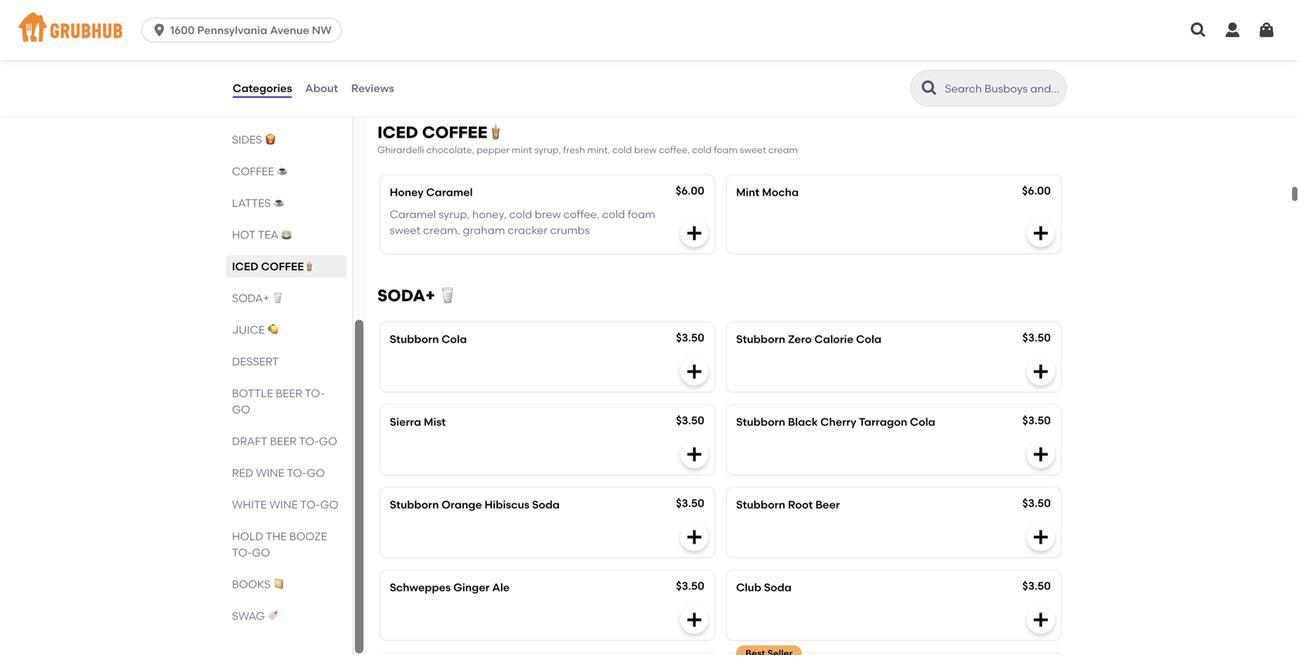 Task type: describe. For each thing, give the bounding box(es) containing it.
mint
[[512, 144, 532, 155]]

coffee🧋 for iced coffee🧋 ghirardelli chocolate, pepper mint syrup, fresh mint, cold brew coffee, cold foam sweet cream
[[422, 122, 504, 142]]

1600 pennsylvania avenue nw button
[[142, 18, 348, 43]]

lattes ☕️
[[232, 196, 284, 210]]

honey caramel
[[390, 186, 473, 199]]

stubborn for stubborn root beer
[[736, 498, 786, 511]]

cracker
[[508, 223, 548, 237]]

club
[[736, 581, 762, 594]]

☕️ for coffee ☕️
[[277, 165, 288, 178]]

stubborn black cherry tarragon cola
[[736, 415, 936, 429]]

nw
[[312, 24, 332, 37]]

0 vertical spatial caramel
[[426, 186, 473, 199]]

svg image for stubborn black cherry tarragon cola
[[685, 445, 704, 464]]

stubborn root beer
[[736, 498, 840, 511]]

go inside the hold the booze to-go
[[252, 546, 270, 559]]

schweppes
[[390, 581, 451, 594]]

iced for iced coffee🧋 ghirardelli chocolate, pepper mint syrup, fresh mint, cold brew coffee, cold foam sweet cream
[[377, 122, 418, 142]]

📔
[[273, 578, 284, 591]]

0 horizontal spatial soda
[[532, 498, 560, 511]]

1 horizontal spatial 🥛
[[439, 286, 456, 306]]

tarragon
[[859, 415, 908, 429]]

1600 pennsylvania avenue nw
[[170, 24, 332, 37]]

go for draft beer to-go
[[319, 435, 337, 448]]

caramel inside caramel syrup, honey, cold brew coffee, cold foam sweet cream, graham cracker crumbs
[[390, 208, 436, 221]]

brew inside iced coffee🧋 ghirardelli chocolate, pepper mint syrup, fresh mint, cold brew coffee, cold foam sweet cream
[[634, 144, 657, 155]]

$3.50 for schweppes ginger ale
[[676, 579, 705, 593]]

sierra mist
[[390, 415, 446, 429]]

swag
[[232, 609, 265, 623]]

sweet inside caramel syrup, honey, cold brew coffee, cold foam sweet cream, graham cracker crumbs
[[390, 223, 421, 237]]

beer for bottle
[[276, 387, 302, 400]]

🍋
[[267, 323, 278, 336]]

coffee, inside caramel syrup, honey, cold brew coffee, cold foam sweet cream, graham cracker crumbs
[[564, 208, 600, 221]]

to- for red wine to-go
[[287, 466, 307, 480]]

orange
[[442, 498, 482, 511]]

cream
[[769, 144, 798, 155]]

mist
[[424, 415, 446, 429]]

cherry
[[821, 415, 857, 429]]

categories button
[[232, 60, 293, 116]]

☕️ for lattes ☕️
[[273, 196, 284, 210]]

go for red wine to-go
[[307, 466, 325, 480]]

sierra
[[390, 415, 421, 429]]

about button
[[304, 60, 339, 116]]

draft
[[232, 435, 267, 448]]

svg image for stubborn zero calorie cola
[[685, 362, 704, 381]]

white
[[232, 498, 267, 511]]

foam inside caramel syrup, honey, cold brew coffee, cold foam sweet cream, graham cracker crumbs
[[628, 208, 656, 221]]

juice
[[232, 323, 265, 336]]

to- for draft beer to-go
[[299, 435, 319, 448]]

0 horizontal spatial 🥛
[[272, 292, 283, 305]]

reviews button
[[350, 60, 395, 116]]

stubborn for stubborn cola
[[390, 333, 439, 346]]

honey
[[390, 186, 424, 199]]

2 $6.00 from the left
[[1022, 184, 1051, 197]]

schweppes ginger ale
[[390, 581, 510, 594]]

crumbs
[[550, 223, 590, 237]]

sweet inside iced coffee🧋 ghirardelli chocolate, pepper mint syrup, fresh mint, cold brew coffee, cold foam sweet cream
[[740, 144, 766, 155]]

bottle beer to- go
[[232, 387, 325, 416]]

ghirardelli
[[377, 144, 424, 155]]

hibiscus
[[485, 498, 530, 511]]

mint mocha
[[736, 186, 799, 199]]

brew inside caramel syrup, honey, cold brew coffee, cold foam sweet cream, graham cracker crumbs
[[535, 208, 561, 221]]

fresh
[[563, 144, 585, 155]]

to- for bottle beer to- go
[[305, 387, 325, 400]]

red
[[232, 466, 253, 480]]

lattes
[[232, 196, 271, 210]]

club soda
[[736, 581, 792, 594]]

stubborn for stubborn zero calorie cola
[[736, 333, 786, 346]]

stubborn zero calorie cola
[[736, 333, 882, 346]]

hold the booze to-go
[[232, 530, 327, 559]]

$3.50 for stubborn orange hibiscus soda
[[676, 497, 705, 510]]

stubborn for stubborn black cherry tarragon cola
[[736, 415, 786, 429]]

syrup, inside iced coffee🧋 ghirardelli chocolate, pepper mint syrup, fresh mint, cold brew coffee, cold foam sweet cream
[[534, 144, 561, 155]]



Task type: locate. For each thing, give the bounding box(es) containing it.
coffee, inside iced coffee🧋 ghirardelli chocolate, pepper mint syrup, fresh mint, cold brew coffee, cold foam sweet cream
[[659, 144, 690, 155]]

soda+ up stubborn cola
[[377, 286, 435, 306]]

1 horizontal spatial sweet
[[740, 144, 766, 155]]

syrup, inside caramel syrup, honey, cold brew coffee, cold foam sweet cream, graham cracker crumbs
[[439, 208, 470, 221]]

the
[[266, 530, 287, 543]]

books 📔
[[232, 578, 284, 591]]

0 horizontal spatial soda+
[[232, 292, 269, 305]]

sweet left cream,
[[390, 223, 421, 237]]

1 horizontal spatial coffee,
[[659, 144, 690, 155]]

stubborn orange hibiscus soda
[[390, 498, 560, 511]]

syrup, right mint
[[534, 144, 561, 155]]

black
[[788, 415, 818, 429]]

ginger
[[454, 581, 490, 594]]

2 horizontal spatial cola
[[910, 415, 936, 429]]

🥛 up stubborn cola
[[439, 286, 456, 306]]

$3.50 for stubborn cola
[[676, 331, 705, 344]]

beer up the red wine to-go
[[270, 435, 297, 448]]

1 vertical spatial coffee,
[[564, 208, 600, 221]]

about
[[305, 81, 338, 95]]

1 vertical spatial brew
[[535, 208, 561, 221]]

1 $6.00 from the left
[[676, 184, 705, 197]]

swag 🔖
[[232, 609, 278, 623]]

hold
[[232, 530, 263, 543]]

coffee🧋 down '🍵'
[[261, 260, 315, 273]]

1 horizontal spatial syrup,
[[534, 144, 561, 155]]

iced for iced coffee🧋
[[232, 260, 258, 273]]

cold
[[612, 144, 632, 155], [692, 144, 712, 155], [509, 208, 532, 221], [602, 208, 625, 221]]

0 vertical spatial soda
[[532, 498, 560, 511]]

1 horizontal spatial coffee🧋
[[422, 122, 504, 142]]

booze
[[289, 530, 327, 543]]

soda+ up the juice
[[232, 292, 269, 305]]

1 horizontal spatial foam
[[714, 144, 738, 155]]

0 horizontal spatial syrup,
[[439, 208, 470, 221]]

svg image for stubborn root beer
[[685, 528, 704, 547]]

1 horizontal spatial cola
[[856, 333, 882, 346]]

0 horizontal spatial $6.00
[[676, 184, 705, 197]]

juice 🍋
[[232, 323, 278, 336]]

cream,
[[423, 223, 460, 237]]

0 vertical spatial brew
[[634, 144, 657, 155]]

1 vertical spatial syrup,
[[439, 208, 470, 221]]

1 vertical spatial iced
[[232, 260, 258, 273]]

wine down the red wine to-go
[[269, 498, 298, 511]]

graham
[[463, 223, 505, 237]]

🔖
[[268, 609, 278, 623]]

soda right club in the bottom of the page
[[764, 581, 792, 594]]

honey,
[[472, 208, 507, 221]]

soda+
[[377, 286, 435, 306], [232, 292, 269, 305]]

🥛
[[439, 286, 456, 306], [272, 292, 283, 305]]

go for bottle beer to- go
[[232, 403, 250, 416]]

main navigation navigation
[[0, 0, 1299, 60]]

categories
[[233, 81, 292, 95]]

$3.50
[[676, 331, 705, 344], [1023, 331, 1051, 344], [676, 414, 705, 427], [1023, 414, 1051, 427], [676, 497, 705, 510], [1023, 497, 1051, 510], [676, 579, 705, 593], [1023, 579, 1051, 593]]

0 horizontal spatial coffee🧋
[[261, 260, 315, 273]]

foam inside iced coffee🧋 ghirardelli chocolate, pepper mint syrup, fresh mint, cold brew coffee, cold foam sweet cream
[[714, 144, 738, 155]]

🍵
[[281, 228, 292, 241]]

iced
[[377, 122, 418, 142], [232, 260, 258, 273]]

to- for white wine to-go
[[300, 498, 320, 511]]

1 horizontal spatial iced
[[377, 122, 418, 142]]

syrup, up cream,
[[439, 208, 470, 221]]

sides 🍟
[[232, 133, 276, 146]]

0 vertical spatial foam
[[714, 144, 738, 155]]

red wine to-go
[[232, 466, 325, 480]]

go down 'hold'
[[252, 546, 270, 559]]

hot
[[232, 228, 256, 241]]

hot tea 🍵
[[232, 228, 292, 241]]

coffee🧋 up chocolate,
[[422, 122, 504, 142]]

iced coffee🧋
[[232, 260, 315, 273]]

dessert
[[232, 355, 279, 368]]

coffee🧋 inside iced coffee🧋 ghirardelli chocolate, pepper mint syrup, fresh mint, cold brew coffee, cold foam sweet cream
[[422, 122, 504, 142]]

stubborn
[[390, 333, 439, 346], [736, 333, 786, 346], [736, 415, 786, 429], [390, 498, 439, 511], [736, 498, 786, 511]]

sweet left the cream
[[740, 144, 766, 155]]

soda+ 🥛 up juice 🍋
[[232, 292, 283, 305]]

0 vertical spatial ☕️
[[277, 165, 288, 178]]

wine right red
[[256, 466, 284, 480]]

iced inside iced coffee🧋 ghirardelli chocolate, pepper mint syrup, fresh mint, cold brew coffee, cold foam sweet cream
[[377, 122, 418, 142]]

$6.00
[[676, 184, 705, 197], [1022, 184, 1051, 197]]

soda right 'hibiscus'
[[532, 498, 560, 511]]

1 horizontal spatial soda+
[[377, 286, 435, 306]]

pennsylvania
[[197, 24, 267, 37]]

bottle
[[232, 387, 273, 400]]

coffee, right mint,
[[659, 144, 690, 155]]

0 horizontal spatial iced
[[232, 260, 258, 273]]

go up the red wine to-go
[[319, 435, 337, 448]]

1 vertical spatial sweet
[[390, 223, 421, 237]]

sweet
[[740, 144, 766, 155], [390, 223, 421, 237]]

☕️ right coffee
[[277, 165, 288, 178]]

caramel up cream,
[[426, 186, 473, 199]]

brew right mint,
[[634, 144, 657, 155]]

0 vertical spatial iced
[[377, 122, 418, 142]]

calorie
[[815, 333, 854, 346]]

root
[[788, 498, 813, 511]]

stubborn for stubborn orange hibiscus soda
[[390, 498, 439, 511]]

brew up cracker in the left of the page
[[535, 208, 561, 221]]

to-
[[305, 387, 325, 400], [299, 435, 319, 448], [287, 466, 307, 480], [300, 498, 320, 511], [232, 546, 252, 559]]

beer
[[816, 498, 840, 511]]

caramel down honey
[[390, 208, 436, 221]]

1 vertical spatial caramel
[[390, 208, 436, 221]]

search icon image
[[920, 79, 939, 97]]

to- up white wine to-go at bottom
[[287, 466, 307, 480]]

mint,
[[588, 144, 610, 155]]

go up the booze on the bottom of page
[[320, 498, 338, 511]]

0 vertical spatial wine
[[256, 466, 284, 480]]

caramel
[[426, 186, 473, 199], [390, 208, 436, 221]]

0 horizontal spatial cola
[[442, 333, 467, 346]]

0 vertical spatial coffee,
[[659, 144, 690, 155]]

iced coffee🧋 ghirardelli chocolate, pepper mint syrup, fresh mint, cold brew coffee, cold foam sweet cream
[[377, 122, 798, 155]]

go up white wine to-go at bottom
[[307, 466, 325, 480]]

to- inside the hold the booze to-go
[[232, 546, 252, 559]]

1 vertical spatial soda
[[764, 581, 792, 594]]

wine for white
[[269, 498, 298, 511]]

0 vertical spatial beer
[[276, 387, 302, 400]]

0 horizontal spatial brew
[[535, 208, 561, 221]]

1 horizontal spatial soda
[[764, 581, 792, 594]]

0 horizontal spatial foam
[[628, 208, 656, 221]]

Search Busboys and Poets - 450 K search field
[[944, 81, 1062, 96]]

$3.50 for stubborn root beer
[[1023, 497, 1051, 510]]

0 vertical spatial sweet
[[740, 144, 766, 155]]

0 horizontal spatial coffee,
[[564, 208, 600, 221]]

coffee, up crumbs
[[564, 208, 600, 221]]

chocolate,
[[426, 144, 475, 155]]

mocha
[[762, 186, 799, 199]]

0 horizontal spatial soda+ 🥛
[[232, 292, 283, 305]]

to- down 'hold'
[[232, 546, 252, 559]]

☕️ right lattes
[[273, 196, 284, 210]]

0 horizontal spatial sweet
[[390, 223, 421, 237]]

1 horizontal spatial $6.00
[[1022, 184, 1051, 197]]

avenue
[[270, 24, 309, 37]]

zero
[[788, 333, 812, 346]]

to- inside bottle beer to- go
[[305, 387, 325, 400]]

coffee ☕️
[[232, 165, 288, 178]]

coffee🧋
[[422, 122, 504, 142], [261, 260, 315, 273]]

1 horizontal spatial brew
[[634, 144, 657, 155]]

svg image inside "1600 pennsylvania avenue nw" button
[[152, 22, 167, 38]]

☕️
[[277, 165, 288, 178], [273, 196, 284, 210]]

1 horizontal spatial soda+ 🥛
[[377, 286, 456, 306]]

$3.50 for sierra mist
[[676, 414, 705, 427]]

sides
[[232, 133, 262, 146]]

draft beer to-go
[[232, 435, 337, 448]]

caramel syrup, honey, cold brew coffee, cold foam sweet cream, graham cracker crumbs
[[390, 208, 656, 237]]

syrup,
[[534, 144, 561, 155], [439, 208, 470, 221]]

$3.50 for club soda
[[1023, 579, 1051, 593]]

iced down hot
[[232, 260, 258, 273]]

🥛 down iced coffee🧋
[[272, 292, 283, 305]]

$3.50 for stubborn black cherry tarragon cola
[[1023, 414, 1051, 427]]

tea
[[258, 228, 279, 241]]

svg image
[[1258, 21, 1276, 39], [152, 22, 167, 38], [685, 61, 704, 80], [685, 224, 704, 243], [1032, 224, 1050, 243], [1032, 362, 1050, 381], [1032, 445, 1050, 464], [1032, 528, 1050, 547], [685, 611, 704, 629], [1032, 611, 1050, 629]]

1 vertical spatial beer
[[270, 435, 297, 448]]

white wine to-go
[[232, 498, 338, 511]]

🍟
[[265, 133, 276, 146]]

stubborn cola
[[390, 333, 467, 346]]

go inside bottle beer to- go
[[232, 403, 250, 416]]

$3.50 for stubborn zero calorie cola
[[1023, 331, 1051, 344]]

beer
[[276, 387, 302, 400], [270, 435, 297, 448]]

coffee
[[232, 165, 274, 178]]

wine
[[256, 466, 284, 480], [269, 498, 298, 511]]

1 vertical spatial foam
[[628, 208, 656, 221]]

to- up draft beer to-go
[[305, 387, 325, 400]]

foam
[[714, 144, 738, 155], [628, 208, 656, 221]]

wine for red
[[256, 466, 284, 480]]

iced up "ghirardelli"
[[377, 122, 418, 142]]

soda+ 🥛 up stubborn cola
[[377, 286, 456, 306]]

1600
[[170, 24, 195, 37]]

mint
[[736, 186, 760, 199]]

brew
[[634, 144, 657, 155], [535, 208, 561, 221]]

coffee🧋 for iced coffee🧋
[[261, 260, 315, 273]]

beer for draft
[[270, 435, 297, 448]]

soda
[[532, 498, 560, 511], [764, 581, 792, 594]]

cola
[[442, 333, 467, 346], [856, 333, 882, 346], [910, 415, 936, 429]]

reviews
[[351, 81, 394, 95]]

coffee,
[[659, 144, 690, 155], [564, 208, 600, 221]]

beer inside bottle beer to- go
[[276, 387, 302, 400]]

to- up the red wine to-go
[[299, 435, 319, 448]]

1 vertical spatial wine
[[269, 498, 298, 511]]

soda+ 🥛
[[377, 286, 456, 306], [232, 292, 283, 305]]

go down bottle
[[232, 403, 250, 416]]

go for white wine to-go
[[320, 498, 338, 511]]

svg image
[[1190, 21, 1208, 39], [1224, 21, 1242, 39], [685, 362, 704, 381], [685, 445, 704, 464], [685, 528, 704, 547]]

to- up the booze on the bottom of page
[[300, 498, 320, 511]]

beer right bottle
[[276, 387, 302, 400]]

books
[[232, 578, 271, 591]]

0 vertical spatial syrup,
[[534, 144, 561, 155]]

pepper
[[477, 144, 510, 155]]

1 vertical spatial coffee🧋
[[261, 260, 315, 273]]

ale
[[492, 581, 510, 594]]

1 vertical spatial ☕️
[[273, 196, 284, 210]]

0 vertical spatial coffee🧋
[[422, 122, 504, 142]]



Task type: vqa. For each thing, say whether or not it's contained in the screenshot.
right "PAPA BITES"
no



